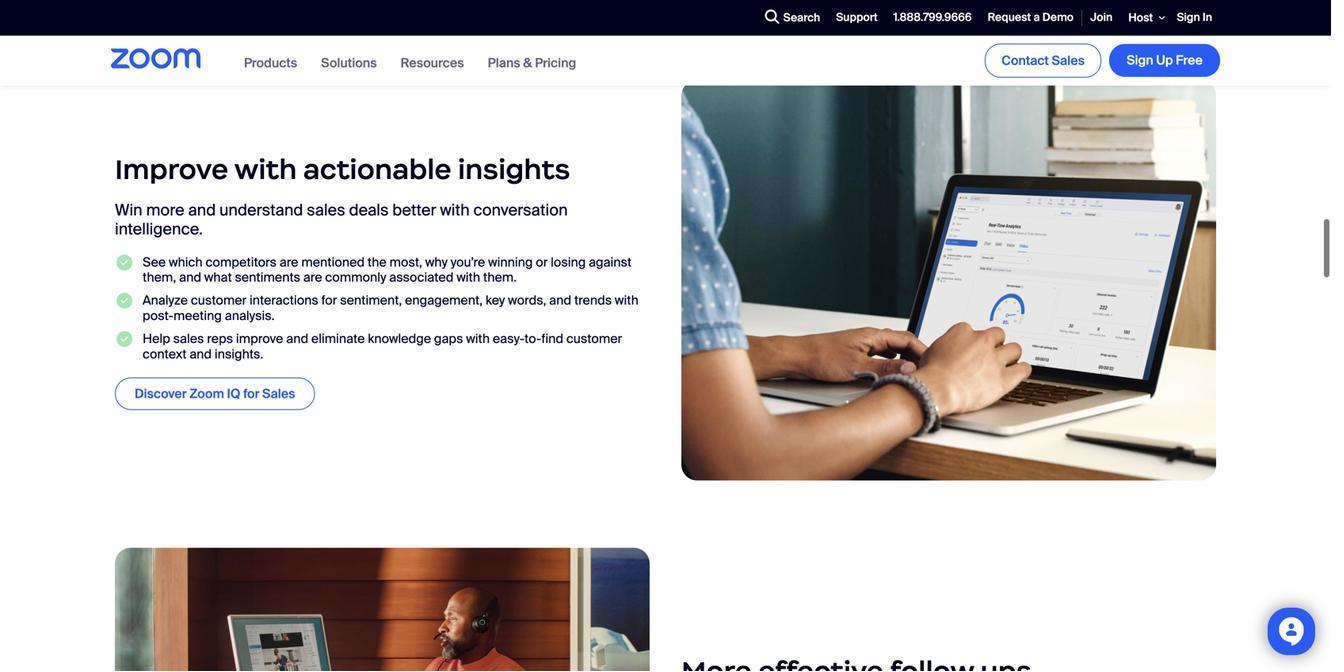 Task type: vqa. For each thing, say whether or not it's contained in the screenshot.
the UCaaS, to the left
no



Task type: locate. For each thing, give the bounding box(es) containing it.
zoom
[[190, 385, 224, 402]]

see which competitors are mentioned the most, why you're winning or losing against them, and what sentiments are commonly associated with them.
[[143, 254, 632, 286]]

&
[[523, 55, 532, 71]]

with right gaps
[[466, 330, 490, 347]]

analyze customer interactions for sentiment, engagement, key words, and trends with post-meeting analysis.
[[143, 292, 638, 324]]

0 vertical spatial for
[[321, 292, 337, 309]]

1 vertical spatial for
[[243, 385, 259, 402]]

for right iq
[[243, 385, 259, 402]]

or
[[536, 254, 548, 270]]

customer inside help sales reps improve and eliminate knowledge gaps with easy-to-find customer context and insights.
[[566, 330, 622, 347]]

a
[[1034, 10, 1040, 25]]

1 vertical spatial sign
[[1127, 52, 1153, 69]]

for
[[321, 292, 337, 309], [243, 385, 259, 402]]

sales right iq
[[262, 385, 295, 402]]

most,
[[390, 254, 422, 270]]

and
[[188, 200, 216, 220], [179, 269, 201, 286], [549, 292, 571, 309], [286, 330, 308, 347], [190, 346, 212, 362]]

with left them.
[[457, 269, 480, 286]]

sales
[[1052, 52, 1085, 69], [262, 385, 295, 402]]

sign
[[1177, 10, 1200, 25], [1127, 52, 1153, 69]]

join
[[1090, 10, 1113, 25]]

conversation
[[473, 200, 568, 220]]

sign left up
[[1127, 52, 1153, 69]]

help
[[143, 330, 170, 347]]

1 horizontal spatial are
[[303, 269, 322, 286]]

0 horizontal spatial are
[[280, 254, 298, 270]]

trends
[[574, 292, 612, 309]]

sentiments
[[235, 269, 300, 286]]

1 vertical spatial sales
[[173, 330, 204, 347]]

with right better in the top of the page
[[440, 200, 470, 220]]

sales left deals
[[307, 200, 345, 220]]

search image
[[765, 10, 779, 24], [765, 10, 779, 24]]

sales right 'contact'
[[1052, 52, 1085, 69]]

0 horizontal spatial sign
[[1127, 52, 1153, 69]]

support
[[836, 10, 878, 25]]

win more and understand sales deals better with conversation intelligence.
[[115, 200, 568, 239]]

1.888.799.9666
[[894, 10, 972, 25]]

for inside "link"
[[243, 385, 259, 402]]

up
[[1156, 52, 1173, 69]]

sales down meeting
[[173, 330, 204, 347]]

and left trends
[[549, 292, 571, 309]]

with inside analyze customer interactions for sentiment, engagement, key words, and trends with post-meeting analysis.
[[615, 292, 638, 309]]

better
[[392, 200, 436, 220]]

improve with actionable insights
[[115, 152, 570, 186]]

and inside the "win more and understand sales deals better with conversation intelligence."
[[188, 200, 216, 220]]

1 horizontal spatial sales
[[1052, 52, 1085, 69]]

help sales reps improve and eliminate knowledge gaps with easy-to-find customer context and insights.
[[143, 330, 622, 362]]

with right trends
[[615, 292, 638, 309]]

1 horizontal spatial for
[[321, 292, 337, 309]]

context
[[143, 346, 187, 362]]

sign up free link
[[1109, 44, 1220, 77]]

0 vertical spatial customer
[[191, 292, 247, 309]]

easy-
[[493, 330, 525, 347]]

0 vertical spatial sign
[[1177, 10, 1200, 25]]

key
[[486, 292, 505, 309]]

for down the commonly
[[321, 292, 337, 309]]

deals
[[349, 200, 389, 220]]

customer down what
[[191, 292, 247, 309]]

and left what
[[179, 269, 201, 286]]

sign up free
[[1127, 52, 1203, 69]]

1 horizontal spatial sign
[[1177, 10, 1200, 25]]

for for sentiment,
[[321, 292, 337, 309]]

1.888.799.9666 link
[[886, 1, 980, 35]]

analyze
[[143, 292, 188, 309]]

insights
[[458, 152, 570, 186]]

1 horizontal spatial sales
[[307, 200, 345, 220]]

plans & pricing
[[488, 55, 576, 71]]

customer inside analyze customer interactions for sentiment, engagement, key words, and trends with post-meeting analysis.
[[191, 292, 247, 309]]

contact
[[1002, 52, 1049, 69]]

which
[[169, 254, 203, 270]]

0 horizontal spatial for
[[243, 385, 259, 402]]

request a demo
[[988, 10, 1074, 25]]

post-
[[143, 307, 174, 324]]

sign in
[[1177, 10, 1212, 25]]

sign left "in"
[[1177, 10, 1200, 25]]

improve
[[236, 330, 283, 347]]

customer
[[191, 292, 247, 309], [566, 330, 622, 347]]

0 horizontal spatial sales
[[173, 330, 204, 347]]

with
[[234, 152, 297, 186], [440, 200, 470, 220], [457, 269, 480, 286], [615, 292, 638, 309], [466, 330, 490, 347]]

sentiment,
[[340, 292, 402, 309]]

winning
[[488, 254, 533, 270]]

1 vertical spatial sales
[[262, 385, 295, 402]]

1 vertical spatial customer
[[566, 330, 622, 347]]

are
[[280, 254, 298, 270], [303, 269, 322, 286]]

and right more
[[188, 200, 216, 220]]

1 horizontal spatial customer
[[566, 330, 622, 347]]

customer down trends
[[566, 330, 622, 347]]

demo
[[1042, 10, 1074, 25]]

resources button
[[401, 55, 464, 71]]

0 horizontal spatial customer
[[191, 292, 247, 309]]

mentioned
[[301, 254, 365, 270]]

0 horizontal spatial sales
[[262, 385, 295, 402]]

find
[[541, 330, 563, 347]]

for inside analyze customer interactions for sentiment, engagement, key words, and trends with post-meeting analysis.
[[321, 292, 337, 309]]

0 vertical spatial sales
[[307, 200, 345, 220]]

iq
[[227, 385, 240, 402]]

them,
[[143, 269, 176, 286]]

and inside analyze customer interactions for sentiment, engagement, key words, and trends with post-meeting analysis.
[[549, 292, 571, 309]]

sales
[[307, 200, 345, 220], [173, 330, 204, 347]]

with inside the "win more and understand sales deals better with conversation intelligence."
[[440, 200, 470, 220]]

reps
[[207, 330, 233, 347]]

with inside "see which competitors are mentioned the most, why you're winning or losing against them, and what sentiments are commonly associated with them."
[[457, 269, 480, 286]]

products
[[244, 55, 297, 71]]



Task type: describe. For each thing, give the bounding box(es) containing it.
sign in link
[[1169, 1, 1220, 35]]

you're
[[451, 254, 485, 270]]

them.
[[483, 269, 517, 286]]

the
[[368, 254, 387, 270]]

understand
[[219, 200, 303, 220]]

0 vertical spatial sales
[[1052, 52, 1085, 69]]

zoom logo image
[[111, 48, 200, 69]]

win
[[115, 200, 142, 220]]

competitors
[[206, 254, 277, 270]]

and right improve
[[286, 330, 308, 347]]

free
[[1176, 52, 1203, 69]]

words,
[[508, 292, 546, 309]]

request
[[988, 10, 1031, 25]]

more
[[146, 200, 184, 220]]

intelligence.
[[115, 219, 203, 239]]

why
[[425, 254, 448, 270]]

discover zoom iq for sales
[[135, 385, 295, 402]]

meeting
[[173, 307, 222, 324]]

see
[[143, 254, 166, 270]]

actionable
[[303, 152, 451, 186]]

to-
[[525, 330, 541, 347]]

search
[[783, 10, 820, 25]]

support link
[[828, 1, 886, 35]]

pricing
[[535, 55, 576, 71]]

request a demo link
[[980, 1, 1082, 35]]

for for sales
[[243, 385, 259, 402]]

sales inside the "win more and understand sales deals better with conversation intelligence."
[[307, 200, 345, 220]]

eliminate
[[311, 330, 365, 347]]

analysis.
[[225, 307, 274, 324]]

improve with actionable insights image
[[681, 80, 1216, 480]]

discover
[[135, 385, 187, 402]]

losing
[[551, 254, 586, 270]]

what
[[204, 269, 232, 286]]

and right context
[[190, 346, 212, 362]]

knowledge
[[368, 330, 431, 347]]

join link
[[1082, 1, 1121, 35]]

in
[[1203, 10, 1212, 25]]

with inside help sales reps improve and eliminate knowledge gaps with easy-to-find customer context and insights.
[[466, 330, 490, 347]]

insights.
[[215, 346, 263, 362]]

contact sales link
[[985, 43, 1101, 77]]

sales inside "link"
[[262, 385, 295, 402]]

products button
[[244, 55, 297, 71]]

interactions
[[250, 292, 318, 309]]

sign for sign in
[[1177, 10, 1200, 25]]

associated
[[389, 269, 454, 286]]

sales inside help sales reps improve and eliminate knowledge gaps with easy-to-find customer context and insights.
[[173, 330, 204, 347]]

against
[[589, 254, 632, 270]]

commonly
[[325, 269, 386, 286]]

solutions button
[[321, 55, 377, 71]]

plans
[[488, 55, 520, 71]]

contact sales
[[1002, 52, 1085, 69]]

engagement,
[[405, 292, 483, 309]]

plans & pricing link
[[488, 55, 576, 71]]

sign for sign up free
[[1127, 52, 1153, 69]]

host button
[[1121, 0, 1169, 35]]

host
[[1128, 10, 1153, 25]]

resources
[[401, 55, 464, 71]]

discover zoom iq for sales link
[[115, 377, 315, 410]]

with up "understand"
[[234, 152, 297, 186]]

solutions
[[321, 55, 377, 71]]

improve
[[115, 152, 228, 186]]

gaps
[[434, 330, 463, 347]]

and inside "see which competitors are mentioned the most, why you're winning or losing against them, and what sentiments are commonly associated with them."
[[179, 269, 201, 286]]



